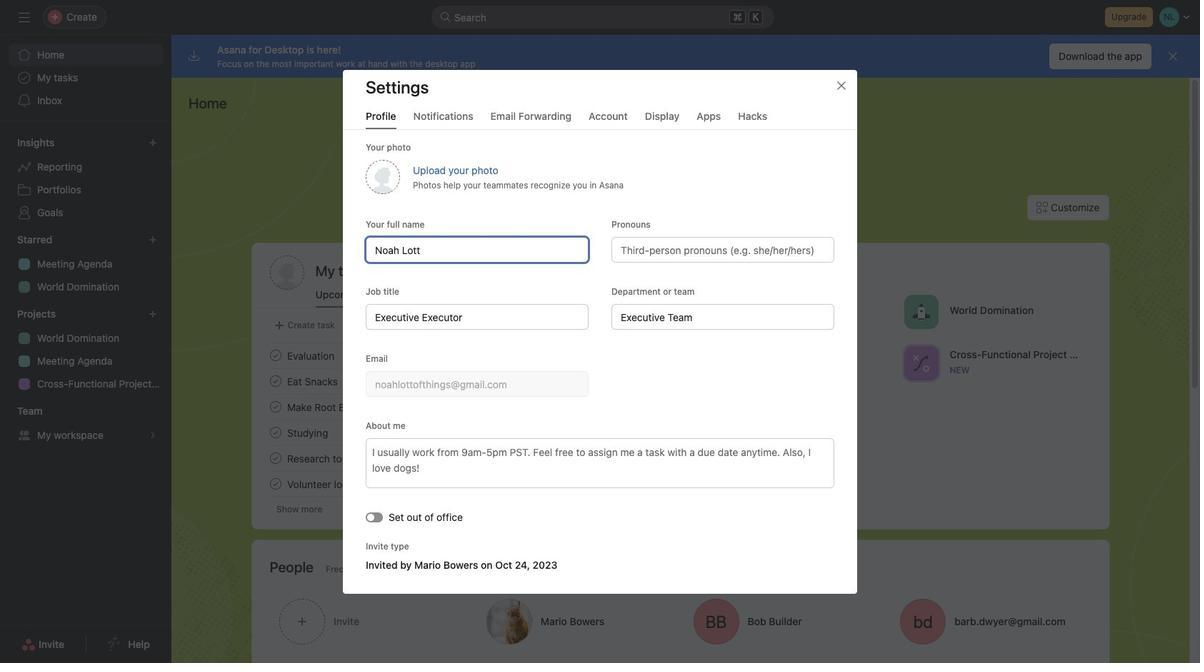 Task type: locate. For each thing, give the bounding box(es) containing it.
Mark complete checkbox
[[267, 347, 284, 364], [267, 373, 284, 390], [267, 424, 284, 442], [267, 476, 284, 493]]

1 vertical spatial mark complete checkbox
[[267, 450, 284, 467]]

switch
[[366, 512, 383, 522]]

5 mark complete image from the top
[[267, 476, 284, 493]]

None text field
[[366, 237, 589, 263], [366, 304, 589, 330], [612, 304, 834, 330], [366, 237, 589, 263], [366, 304, 589, 330], [612, 304, 834, 330]]

mark complete image
[[267, 347, 284, 364], [267, 373, 284, 390], [267, 399, 284, 416], [267, 424, 284, 442], [267, 476, 284, 493]]

I usually work from 9am-5pm PST. Feel free to assign me a task with a due date anytime. Also, I love dogs! text field
[[366, 438, 834, 488]]

mark complete image
[[267, 450, 284, 467]]

teams element
[[0, 399, 171, 450]]

None text field
[[366, 371, 589, 397]]

projects element
[[0, 302, 171, 399]]

hide sidebar image
[[19, 11, 30, 23]]

dismiss image
[[1167, 51, 1179, 62]]

1 mark complete checkbox from the top
[[267, 399, 284, 416]]

Mark complete checkbox
[[267, 399, 284, 416], [267, 450, 284, 467]]

0 vertical spatial mark complete checkbox
[[267, 399, 284, 416]]

4 mark complete image from the top
[[267, 424, 284, 442]]

1 mark complete image from the top
[[267, 347, 284, 364]]

3 mark complete image from the top
[[267, 399, 284, 416]]



Task type: describe. For each thing, give the bounding box(es) containing it.
starred element
[[0, 227, 171, 302]]

close image
[[836, 80, 847, 91]]

2 mark complete image from the top
[[267, 373, 284, 390]]

3 mark complete checkbox from the top
[[267, 424, 284, 442]]

prominent image
[[440, 11, 452, 23]]

4 mark complete checkbox from the top
[[267, 476, 284, 493]]

2 mark complete checkbox from the top
[[267, 373, 284, 390]]

global element
[[0, 35, 171, 121]]

2 mark complete checkbox from the top
[[267, 450, 284, 467]]

upload new photo image
[[366, 160, 400, 194]]

insights element
[[0, 130, 171, 227]]

rocket image
[[912, 303, 930, 320]]

Third-person pronouns (e.g. she/her/hers) text field
[[612, 237, 834, 263]]

1 mark complete checkbox from the top
[[267, 347, 284, 364]]

line_and_symbols image
[[912, 355, 930, 372]]

add profile photo image
[[270, 256, 304, 290]]



Task type: vqa. For each thing, say whether or not it's contained in the screenshot.
bottom Mark complete checkbox
yes



